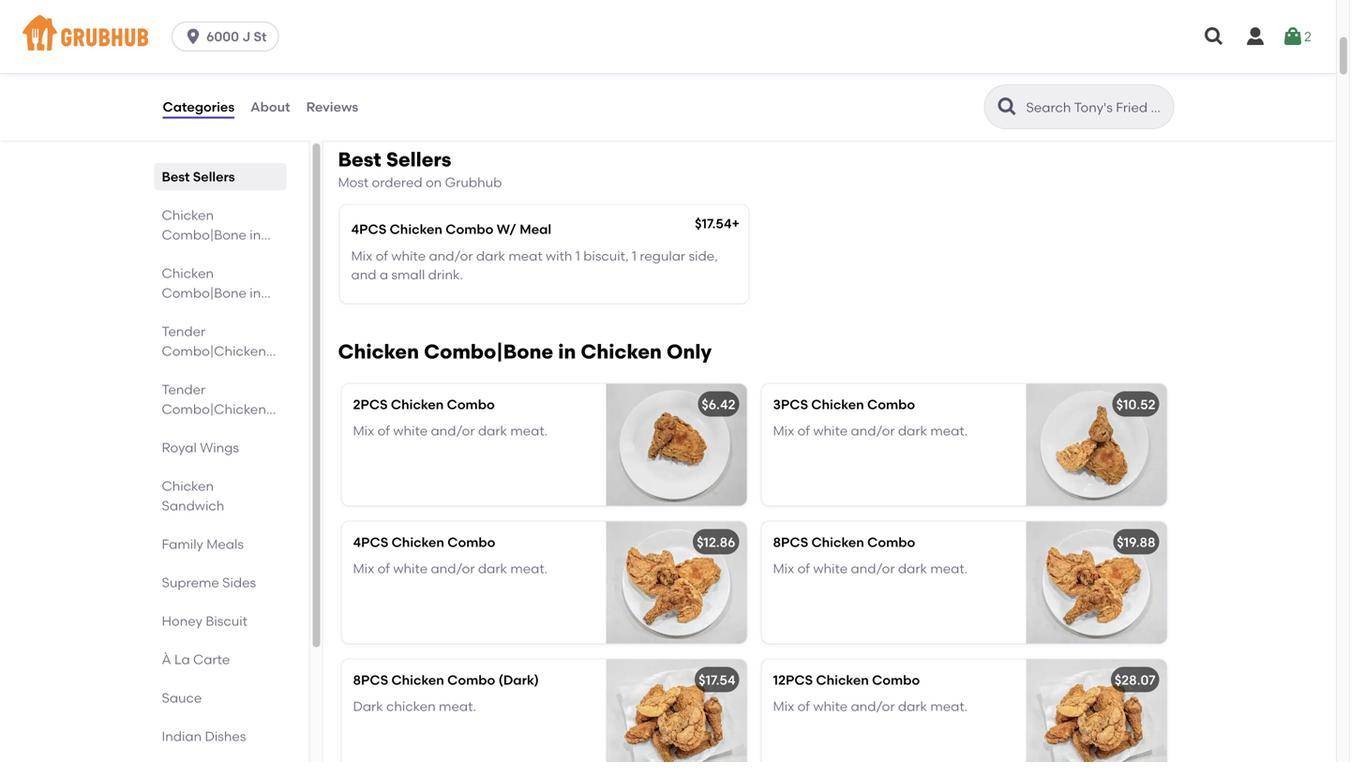 Task type: locate. For each thing, give the bounding box(es) containing it.
or right $50
[[736, 63, 749, 79]]

1 horizontal spatial valid
[[730, 44, 761, 59]]

0 horizontal spatial promo image
[[582, 35, 651, 103]]

2 see details from the left
[[1032, 100, 1103, 116]]

up to $5.84 off 3pcs biscuit offer valid on qualifying orders of $17 or more. up to $5.84 off.
[[1032, 21, 1227, 79]]

3 or from the left
[[1069, 63, 1082, 79]]

meat. for 3pcs chicken combo
[[931, 423, 968, 439]]

mix down 8pcs chicken combo
[[774, 561, 795, 577]]

1 vertical spatial combo|bone
[[424, 340, 554, 364]]

0 horizontal spatial up
[[1032, 21, 1051, 37]]

indian dishes
[[162, 729, 246, 745]]

sides
[[223, 575, 256, 591]]

0 vertical spatial biscuit
[[1167, 21, 1211, 37]]

2 orders from the left
[[849, 44, 889, 59]]

$5.84
[[1071, 21, 1105, 37], [1163, 63, 1196, 79]]

1 right biscuit,
[[632, 248, 637, 264]]

see details button
[[357, 91, 428, 125], [1032, 91, 1103, 125]]

2 see from the left
[[1032, 100, 1056, 116]]

0 horizontal spatial valid
[[393, 44, 423, 59]]

1 vertical spatial in
[[558, 340, 576, 364]]

or for offer valid on first orders of $15 or more.
[[357, 63, 370, 79]]

white for 4pcs chicken combo
[[393, 561, 428, 577]]

details down $17
[[1059, 100, 1103, 116]]

and/or down 8pcs chicken combo
[[851, 561, 896, 577]]

of down 3pcs chicken combo
[[798, 423, 811, 439]]

1 horizontal spatial orders
[[849, 44, 889, 59]]

mix of white and/or dark meat. down 3pcs chicken combo
[[774, 423, 968, 439]]

offer valid on first orders of $15 or more.
[[357, 44, 551, 79]]

w/
[[497, 221, 517, 237]]

0 vertical spatial 4pcs
[[351, 221, 387, 237]]

la
[[174, 652, 190, 668]]

biscuit down sides
[[206, 614, 248, 629]]

1 horizontal spatial sellers
[[386, 148, 452, 171]]

dark for 8pcs chicken combo
[[899, 561, 928, 577]]

or inside offer valid on qualifying orders of $50 or more.
[[736, 63, 749, 79]]

1 vertical spatial 3pcs
[[774, 397, 809, 413]]

white down 2pcs chicken combo
[[393, 423, 428, 439]]

dark down 3pcs chicken combo
[[899, 423, 928, 439]]

more. inside up to $5.84 off 3pcs biscuit offer valid on qualifying orders of $17 or more. up to $5.84 off.
[[1086, 63, 1122, 79]]

$50
[[710, 63, 733, 79]]

0 horizontal spatial chicken combo|bone in chicken only
[[162, 207, 261, 263]]

valid inside up to $5.84 off 3pcs biscuit offer valid on qualifying orders of $17 or more. up to $5.84 off.
[[1068, 44, 1098, 59]]

2 horizontal spatial or
[[1069, 63, 1082, 79]]

meat. for 4pcs chicken combo
[[511, 561, 548, 577]]

and/or up the drink.
[[429, 248, 473, 264]]

dark inside "mix of white and/or dark meat with 1 biscuit, 1 regular side, and a small drink."
[[477, 248, 506, 264]]

$6.42
[[702, 397, 736, 413]]

more. up search tony's fried chicken search box
[[1086, 63, 1122, 79]]

biscuit up off.
[[1167, 21, 1211, 37]]

on
[[426, 44, 442, 59], [764, 44, 780, 59], [1101, 44, 1118, 59], [426, 174, 442, 190]]

1 see from the left
[[357, 100, 381, 116]]

sellers inside 'best sellers most ordered on grubhub'
[[386, 148, 452, 171]]

1 vertical spatial $17.54
[[699, 673, 736, 689]]

3 orders from the left
[[1187, 44, 1227, 59]]

and/or for 8pcs chicken combo
[[851, 561, 896, 577]]

4pcs
[[351, 221, 387, 237], [353, 535, 389, 551]]

mix down 12pcs
[[774, 699, 795, 715]]

2 more. from the left
[[752, 63, 789, 79]]

0 vertical spatial $5.84
[[1071, 21, 1105, 37]]

1 horizontal spatial chicken combo|bone in chicken only
[[338, 340, 712, 364]]

and/or down 2pcs chicken combo
[[431, 423, 475, 439]]

indian
[[162, 729, 202, 745]]

dark for 3pcs chicken combo
[[899, 423, 928, 439]]

0 horizontal spatial biscuit
[[206, 614, 248, 629]]

only down best sellers
[[217, 247, 246, 263]]

0 horizontal spatial combo|bone
[[162, 227, 247, 243]]

$10.52
[[1117, 397, 1156, 413]]

details up 'best sellers most ordered on grubhub'
[[384, 100, 428, 116]]

meat. for 8pcs chicken combo
[[931, 561, 968, 577]]

of up a
[[376, 248, 388, 264]]

and/or down 3pcs chicken combo
[[851, 423, 896, 439]]

mix up and
[[351, 248, 373, 264]]

1 horizontal spatial qualifying
[[1121, 44, 1184, 59]]

up
[[1032, 21, 1051, 37], [1125, 63, 1144, 79]]

0 vertical spatial in
[[250, 227, 261, 243]]

orders
[[472, 44, 512, 59], [849, 44, 889, 59], [1187, 44, 1227, 59]]

1 vertical spatial 8pcs
[[353, 673, 388, 689]]

white down 12pcs chicken combo
[[814, 699, 848, 715]]

or inside offer valid on first orders of $15 or more.
[[357, 63, 370, 79]]

orders inside offer valid on first orders of $15 or more.
[[472, 44, 512, 59]]

mix inside "mix of white and/or dark meat with 1 biscuit, 1 regular side, and a small drink."
[[351, 248, 373, 264]]

1 horizontal spatial best
[[338, 148, 382, 171]]

combo
[[446, 221, 494, 237], [447, 397, 495, 413], [868, 397, 916, 413], [448, 535, 496, 551], [868, 535, 916, 551], [448, 673, 496, 689], [873, 673, 921, 689]]

qualifying
[[783, 44, 846, 59], [1121, 44, 1184, 59]]

1 vertical spatial 4pcs
[[353, 535, 389, 551]]

$17.54 for $17.54
[[699, 673, 736, 689]]

sellers
[[386, 148, 452, 171], [193, 169, 235, 185]]

more. right $50
[[752, 63, 789, 79]]

mix of white and/or dark meat. for 3pcs chicken combo
[[774, 423, 968, 439]]

3pcs
[[1129, 21, 1164, 37], [774, 397, 809, 413]]

and/or for 4pcs chicken combo
[[431, 561, 475, 577]]

white down 4pcs chicken combo
[[393, 561, 428, 577]]

more. inside offer valid on qualifying orders of $50 or more.
[[752, 63, 789, 79]]

$17.54 up side,
[[695, 216, 732, 232]]

more. right "reviews" button
[[373, 63, 410, 79]]

1 see details button from the left
[[357, 91, 428, 125]]

0 vertical spatial 8pcs
[[774, 535, 809, 551]]

svg image
[[1204, 25, 1226, 48], [1245, 25, 1267, 48], [1283, 25, 1305, 48]]

3pcs chicken combo image
[[1027, 384, 1168, 506]]

1 orders from the left
[[472, 44, 512, 59]]

up down off
[[1125, 63, 1144, 79]]

mix for 8pcs chicken combo
[[774, 561, 795, 577]]

3pcs right off
[[1129, 21, 1164, 37]]

1 horizontal spatial $5.84
[[1163, 63, 1196, 79]]

wings
[[200, 440, 239, 456]]

valid left first
[[393, 44, 423, 59]]

1 horizontal spatial details
[[1059, 100, 1103, 116]]

0 vertical spatial chicken combo|bone in chicken only
[[162, 207, 261, 263]]

0 horizontal spatial more.
[[373, 63, 410, 79]]

2 offer from the left
[[695, 44, 727, 59]]

offer inside offer valid on qualifying orders of $50 or more.
[[695, 44, 727, 59]]

1 horizontal spatial or
[[736, 63, 749, 79]]

offer up $50
[[695, 44, 727, 59]]

sellers for best sellers
[[193, 169, 235, 185]]

or
[[357, 63, 370, 79], [736, 63, 749, 79], [1069, 63, 1082, 79]]

family meals
[[162, 537, 244, 553]]

family
[[162, 537, 203, 553]]

a
[[380, 267, 388, 283]]

chicken combo|bone in chicken only down "mix of white and/or dark meat with 1 biscuit, 1 regular side, and a small drink."
[[338, 340, 712, 364]]

more. for first
[[373, 63, 410, 79]]

1 valid from the left
[[393, 44, 423, 59]]

qualifying inside offer valid on qualifying orders of $50 or more.
[[783, 44, 846, 59]]

combo|chicken
[[162, 343, 266, 359]]

1 horizontal spatial see details
[[1032, 100, 1103, 116]]

and/or down 4pcs chicken combo
[[431, 561, 475, 577]]

of down 8pcs chicken combo
[[798, 561, 811, 577]]

1 horizontal spatial svg image
[[1245, 25, 1267, 48]]

chicken
[[162, 207, 214, 223], [390, 221, 443, 237], [162, 247, 214, 263], [338, 340, 419, 364], [581, 340, 662, 364], [391, 397, 444, 413], [812, 397, 865, 413], [162, 478, 214, 494], [392, 535, 445, 551], [812, 535, 865, 551], [392, 673, 444, 689], [817, 673, 869, 689]]

2 horizontal spatial more.
[[1086, 63, 1122, 79]]

offer up $17
[[1032, 44, 1065, 59]]

promo image left search icon
[[920, 35, 989, 103]]

more. inside offer valid on first orders of $15 or more.
[[373, 63, 410, 79]]

best
[[338, 148, 382, 171], [162, 169, 190, 185]]

combo|bone down best sellers
[[162, 227, 247, 243]]

1 right with
[[576, 248, 581, 264]]

$5.84 left off
[[1071, 21, 1105, 37]]

1 horizontal spatial biscuit
[[1167, 21, 1211, 37]]

best up most
[[338, 148, 382, 171]]

mix of white and/or dark meat. down 4pcs chicken combo
[[353, 561, 548, 577]]

or for offer valid on qualifying orders of $50 or more.
[[736, 63, 749, 79]]

see right search icon
[[1032, 100, 1056, 116]]

2 qualifying from the left
[[1121, 44, 1184, 59]]

see for second "see details" 'button' from right
[[357, 100, 381, 116]]

3 valid from the left
[[1068, 44, 1098, 59]]

white for 12pcs chicken combo
[[814, 699, 848, 715]]

mix of white and/or dark meat. for 8pcs chicken combo
[[774, 561, 968, 577]]

4pcs chicken combo image
[[607, 522, 747, 644]]

categories
[[163, 99, 235, 115]]

to
[[1054, 21, 1068, 37], [1147, 63, 1160, 79]]

combo for 4pcs chicken combo w/ meal
[[446, 221, 494, 237]]

of inside offer valid on qualifying orders of $50 or more.
[[695, 63, 707, 79]]

mix of white and/or dark meat. down 8pcs chicken combo
[[774, 561, 968, 577]]

see details down $17
[[1032, 100, 1103, 116]]

meat. for 12pcs chicken combo
[[931, 699, 968, 715]]

valid for qualifying
[[730, 44, 761, 59]]

0 horizontal spatial offer
[[357, 44, 389, 59]]

4pcs for 4pcs chicken combo
[[353, 535, 389, 551]]

see details button up 'best sellers most ordered on grubhub'
[[357, 91, 428, 125]]

1 horizontal spatial see
[[1032, 100, 1056, 116]]

à la carte
[[162, 652, 230, 668]]

4pcs chicken combo
[[353, 535, 496, 551]]

0 horizontal spatial see
[[357, 100, 381, 116]]

2 see details button from the left
[[1032, 91, 1103, 125]]

0 horizontal spatial 1
[[576, 248, 581, 264]]

best for best sellers
[[162, 169, 190, 185]]

valid up $50
[[730, 44, 761, 59]]

best for best sellers most ordered on grubhub
[[338, 148, 382, 171]]

3 offer from the left
[[1032, 44, 1065, 59]]

1 horizontal spatial up
[[1125, 63, 1144, 79]]

1 horizontal spatial in
[[558, 340, 576, 364]]

in
[[250, 227, 261, 243], [558, 340, 576, 364]]

to left off.
[[1147, 63, 1160, 79]]

or right $17
[[1069, 63, 1082, 79]]

chicken combo|bone in chicken only down best sellers
[[162, 207, 261, 263]]

1 vertical spatial chicken combo|bone in chicken only
[[338, 340, 712, 364]]

2 valid from the left
[[730, 44, 761, 59]]

$5.84 left off.
[[1163, 63, 1196, 79]]

best inside 'best sellers most ordered on grubhub'
[[338, 148, 382, 171]]

1 or from the left
[[357, 63, 370, 79]]

1
[[576, 248, 581, 264], [632, 248, 637, 264]]

of inside "mix of white and/or dark meat with 1 biscuit, 1 regular side, and a small drink."
[[376, 248, 388, 264]]

1 horizontal spatial promo image
[[920, 35, 989, 103]]

$19.88
[[1118, 535, 1156, 551]]

valid inside offer valid on first orders of $15 or more.
[[393, 44, 423, 59]]

white down 3pcs chicken combo
[[814, 423, 848, 439]]

of down 2pcs
[[378, 423, 390, 439]]

0 vertical spatial 3pcs
[[1129, 21, 1164, 37]]

$17.54 left 12pcs
[[699, 673, 736, 689]]

combo for 8pcs chicken combo
[[868, 535, 916, 551]]

dark down 12pcs chicken combo
[[899, 699, 928, 715]]

of for 12pcs chicken combo
[[798, 699, 811, 715]]

only down combo|chicken
[[215, 363, 244, 379]]

with
[[546, 248, 573, 264]]

valid
[[393, 44, 423, 59], [730, 44, 761, 59], [1068, 44, 1098, 59]]

mix down 3pcs chicken combo
[[774, 423, 795, 439]]

1 svg image from the left
[[1204, 25, 1226, 48]]

dark down 4pcs chicken combo
[[478, 561, 508, 577]]

1 offer from the left
[[357, 44, 389, 59]]

1 horizontal spatial 3pcs
[[1129, 21, 1164, 37]]

dark
[[477, 248, 506, 264], [478, 423, 508, 439], [899, 423, 928, 439], [478, 561, 508, 577], [899, 561, 928, 577], [899, 699, 928, 715]]

chicken sandwich
[[162, 478, 224, 514]]

1 horizontal spatial 1
[[632, 248, 637, 264]]

6000 j st
[[206, 29, 267, 45]]

0 horizontal spatial or
[[357, 63, 370, 79]]

white for 3pcs chicken combo
[[814, 423, 848, 439]]

0 horizontal spatial svg image
[[1204, 25, 1226, 48]]

3 more. from the left
[[1086, 63, 1122, 79]]

1 vertical spatial biscuit
[[206, 614, 248, 629]]

8pcs up dark
[[353, 673, 388, 689]]

combo for 4pcs chicken combo
[[448, 535, 496, 551]]

2 horizontal spatial orders
[[1187, 44, 1227, 59]]

only
[[217, 247, 246, 263], [667, 340, 712, 364], [215, 363, 244, 379]]

0 horizontal spatial $5.84
[[1071, 21, 1105, 37]]

white up small
[[392, 248, 426, 264]]

mix down 2pcs
[[353, 423, 375, 439]]

to up $17
[[1054, 21, 1068, 37]]

details
[[384, 100, 428, 116], [1059, 100, 1103, 116]]

0 horizontal spatial see details
[[357, 100, 428, 116]]

8pcs for 8pcs chicken combo (dark)
[[353, 673, 388, 689]]

mix of white and/or dark meat.
[[353, 423, 548, 439], [774, 423, 968, 439], [353, 561, 548, 577], [774, 561, 968, 577], [774, 699, 968, 715]]

0 vertical spatial combo|bone
[[162, 227, 247, 243]]

see up most
[[357, 100, 381, 116]]

3 svg image from the left
[[1283, 25, 1305, 48]]

0 horizontal spatial to
[[1054, 21, 1068, 37]]

see details up 'best sellers most ordered on grubhub'
[[357, 100, 428, 116]]

j
[[242, 29, 251, 45]]

0 horizontal spatial best
[[162, 169, 190, 185]]

1 horizontal spatial to
[[1147, 63, 1160, 79]]

main navigation navigation
[[0, 0, 1337, 73]]

0 horizontal spatial qualifying
[[783, 44, 846, 59]]

mix of white and/or dark meat. down 12pcs chicken combo
[[774, 699, 968, 715]]

promo image right $15
[[582, 35, 651, 103]]

2
[[1305, 28, 1312, 44]]

of down 4pcs chicken combo
[[378, 561, 390, 577]]

2 or from the left
[[736, 63, 749, 79]]

offer
[[357, 44, 389, 59], [695, 44, 727, 59], [1032, 44, 1065, 59]]

1 horizontal spatial combo|bone
[[424, 340, 554, 364]]

1 see details from the left
[[357, 100, 428, 116]]

$28.07
[[1115, 673, 1156, 689]]

mix for 4pcs chicken combo w/ meal
[[351, 248, 373, 264]]

3pcs right $6.42 on the bottom right of the page
[[774, 397, 809, 413]]

$17.54
[[695, 216, 732, 232], [699, 673, 736, 689]]

of left $17
[[1032, 63, 1045, 79]]

valid up search tony's fried chicken search box
[[1068, 44, 1098, 59]]

on inside 'best sellers most ordered on grubhub'
[[426, 174, 442, 190]]

1 horizontal spatial see details button
[[1032, 91, 1103, 125]]

dark for 12pcs chicken combo
[[899, 699, 928, 715]]

0 vertical spatial to
[[1054, 21, 1068, 37]]

mix of white and/or dark meat. down 2pcs chicken combo
[[353, 423, 548, 439]]

1 horizontal spatial more.
[[752, 63, 789, 79]]

honey
[[162, 614, 203, 629]]

and/or down 12pcs chicken combo
[[851, 699, 896, 715]]

ordered
[[372, 174, 423, 190]]

8pcs chicken combo
[[774, 535, 916, 551]]

best sellers
[[162, 169, 235, 185]]

best sellers most ordered on grubhub
[[338, 148, 502, 190]]

mix down 4pcs chicken combo
[[353, 561, 375, 577]]

promo image
[[582, 35, 651, 103], [920, 35, 989, 103]]

8pcs chicken combo (dark) image
[[607, 660, 747, 763]]

1 horizontal spatial 8pcs
[[774, 535, 809, 551]]

and/or inside "mix of white and/or dark meat with 1 biscuit, 1 regular side, and a small drink."
[[429, 248, 473, 264]]

0 horizontal spatial details
[[384, 100, 428, 116]]

0 horizontal spatial sellers
[[193, 169, 235, 185]]

orders inside offer valid on qualifying orders of $50 or more.
[[849, 44, 889, 59]]

2 horizontal spatial svg image
[[1283, 25, 1305, 48]]

see
[[357, 100, 381, 116], [1032, 100, 1056, 116]]

more.
[[373, 63, 410, 79], [752, 63, 789, 79], [1086, 63, 1122, 79]]

white down 8pcs chicken combo
[[814, 561, 848, 577]]

meat.
[[511, 423, 548, 439], [931, 423, 968, 439], [511, 561, 548, 577], [931, 561, 968, 577], [439, 699, 476, 715], [931, 699, 968, 715]]

of left $15
[[516, 44, 528, 59]]

meal
[[520, 221, 552, 237]]

orders for first
[[472, 44, 512, 59]]

mix for 4pcs chicken combo
[[353, 561, 375, 577]]

2 horizontal spatial offer
[[1032, 44, 1065, 59]]

meat. for 2pcs chicken combo
[[511, 423, 548, 439]]

dark down 8pcs chicken combo
[[899, 561, 928, 577]]

0 horizontal spatial 8pcs
[[353, 673, 388, 689]]

2 promo image from the left
[[920, 35, 989, 103]]

1 vertical spatial to
[[1147, 63, 1160, 79]]

up up $17
[[1032, 21, 1051, 37]]

8pcs right $12.86
[[774, 535, 809, 551]]

1 more. from the left
[[373, 63, 410, 79]]

of for 2pcs chicken combo
[[378, 423, 390, 439]]

0 horizontal spatial see details button
[[357, 91, 428, 125]]

qualifying inside up to $5.84 off 3pcs biscuit offer valid on qualifying orders of $17 or more. up to $5.84 off.
[[1121, 44, 1184, 59]]

2 horizontal spatial valid
[[1068, 44, 1098, 59]]

1 qualifying from the left
[[783, 44, 846, 59]]

0 vertical spatial $17.54
[[695, 216, 732, 232]]

biscuit
[[1167, 21, 1211, 37], [206, 614, 248, 629]]

tenders
[[162, 363, 212, 379]]

1 horizontal spatial offer
[[695, 44, 727, 59]]

chicken inside chicken sandwich
[[162, 478, 214, 494]]

sellers up "ordered" on the top left
[[386, 148, 452, 171]]

white
[[392, 248, 426, 264], [393, 423, 428, 439], [814, 423, 848, 439], [393, 561, 428, 577], [814, 561, 848, 577], [814, 699, 848, 715]]

combo|bone up 2pcs chicken combo
[[424, 340, 554, 364]]

white inside "mix of white and/or dark meat with 1 biscuit, 1 regular side, and a small drink."
[[392, 248, 426, 264]]

$17.54 for $17.54 +
[[695, 216, 732, 232]]

valid inside offer valid on qualifying orders of $50 or more.
[[730, 44, 761, 59]]

dark down w/
[[477, 248, 506, 264]]

combo|bone
[[162, 227, 247, 243], [424, 340, 554, 364]]

see details button down $17
[[1032, 91, 1103, 125]]

of left $50
[[695, 63, 707, 79]]

best down "categories" button
[[162, 169, 190, 185]]

and/or for 3pcs chicken combo
[[851, 423, 896, 439]]

offer up reviews
[[357, 44, 389, 59]]

0 horizontal spatial orders
[[472, 44, 512, 59]]

offer inside offer valid on first orders of $15 or more.
[[357, 44, 389, 59]]

combo for 3pcs chicken combo
[[868, 397, 916, 413]]

sellers down "categories" button
[[193, 169, 235, 185]]

of down 12pcs
[[798, 699, 811, 715]]

or up reviews
[[357, 63, 370, 79]]

dark down 2pcs chicken combo
[[478, 423, 508, 439]]



Task type: describe. For each thing, give the bounding box(es) containing it.
mix for 12pcs chicken combo
[[774, 699, 795, 715]]

dark for 4pcs chicken combo
[[478, 561, 508, 577]]

of for 4pcs chicken combo
[[378, 561, 390, 577]]

8pcs chicken combo (dark)
[[353, 673, 539, 689]]

of for 3pcs chicken combo
[[798, 423, 811, 439]]

svg image inside 2 button
[[1283, 25, 1305, 48]]

search icon image
[[997, 96, 1019, 118]]

$17
[[1048, 63, 1066, 79]]

$17.54 +
[[695, 216, 740, 232]]

on inside up to $5.84 off 3pcs biscuit offer valid on qualifying orders of $17 or more. up to $5.84 off.
[[1101, 44, 1118, 59]]

mix of white and/or dark meat. for 2pcs chicken combo
[[353, 423, 548, 439]]

sauce
[[162, 690, 202, 706]]

0 horizontal spatial in
[[250, 227, 261, 243]]

6000
[[206, 29, 239, 45]]

of for 4pcs chicken combo w/ meal
[[376, 248, 388, 264]]

1 details from the left
[[384, 100, 428, 116]]

1 vertical spatial up
[[1125, 63, 1144, 79]]

2 button
[[1283, 20, 1312, 53]]

meals
[[207, 537, 244, 553]]

+
[[732, 216, 740, 232]]

svg image
[[184, 27, 203, 46]]

dark chicken meat.
[[353, 699, 476, 715]]

about button
[[250, 73, 291, 141]]

royal wings
[[162, 440, 239, 456]]

dark
[[353, 699, 383, 715]]

sandwich
[[162, 498, 224, 514]]

supreme sides
[[162, 575, 256, 591]]

meat
[[509, 248, 543, 264]]

Search Tony's Fried Chicken search field
[[1025, 99, 1168, 116]]

more. for qualifying
[[752, 63, 789, 79]]

mix of white and/or dark meat. for 12pcs chicken combo
[[774, 699, 968, 715]]

only inside chicken combo|bone in chicken only
[[217, 247, 246, 263]]

3pcs chicken combo
[[774, 397, 916, 413]]

0 horizontal spatial 3pcs
[[774, 397, 809, 413]]

1 promo image from the left
[[582, 35, 651, 103]]

1 1 from the left
[[576, 248, 581, 264]]

12pcs chicken combo image
[[1027, 660, 1168, 763]]

0 vertical spatial up
[[1032, 21, 1051, 37]]

tender combo|chicken tenders only
[[162, 324, 266, 379]]

6000 j st button
[[172, 22, 287, 52]]

on inside offer valid on qualifying orders of $50 or more.
[[764, 44, 780, 59]]

off
[[1108, 21, 1126, 37]]

reviews button
[[305, 73, 360, 141]]

2 details from the left
[[1059, 100, 1103, 116]]

2pcs chicken combo image
[[607, 384, 747, 506]]

dishes
[[205, 729, 246, 745]]

st
[[254, 29, 267, 45]]

carte
[[193, 652, 230, 668]]

of inside up to $5.84 off 3pcs biscuit offer valid on qualifying orders of $17 or more. up to $5.84 off.
[[1032, 63, 1045, 79]]

8pcs for 8pcs chicken combo
[[774, 535, 809, 551]]

sellers for best sellers most ordered on grubhub
[[386, 148, 452, 171]]

12pcs
[[774, 673, 813, 689]]

and/or for 2pcs chicken combo
[[431, 423, 475, 439]]

offer valid on qualifying orders of $50 or more.
[[695, 44, 889, 79]]

$15
[[531, 44, 551, 59]]

offer for offer valid on first orders of $15 or more.
[[357, 44, 389, 59]]

side,
[[689, 248, 718, 264]]

supreme
[[162, 575, 219, 591]]

1 vertical spatial $5.84
[[1163, 63, 1196, 79]]

biscuit inside up to $5.84 off 3pcs biscuit offer valid on qualifying orders of $17 or more. up to $5.84 off.
[[1167, 21, 1211, 37]]

and
[[351, 267, 377, 283]]

white for 4pcs chicken combo w/ meal
[[392, 248, 426, 264]]

2 1 from the left
[[632, 248, 637, 264]]

off.
[[1200, 63, 1219, 79]]

offer for offer valid on qualifying orders of $50 or more.
[[695, 44, 727, 59]]

regular
[[640, 248, 686, 264]]

mix for 3pcs chicken combo
[[774, 423, 795, 439]]

white for 2pcs chicken combo
[[393, 423, 428, 439]]

reviews
[[306, 99, 359, 115]]

see for first "see details" 'button' from right
[[1032, 100, 1056, 116]]

3pcs inside up to $5.84 off 3pcs biscuit offer valid on qualifying orders of $17 or more. up to $5.84 off.
[[1129, 21, 1164, 37]]

only up $6.42 on the bottom right of the page
[[667, 340, 712, 364]]

drink.
[[428, 267, 463, 283]]

categories button
[[162, 73, 236, 141]]

small
[[392, 267, 425, 283]]

of for 8pcs chicken combo
[[798, 561, 811, 577]]

à
[[162, 652, 171, 668]]

(dark)
[[499, 673, 539, 689]]

dark for 2pcs chicken combo
[[478, 423, 508, 439]]

about
[[251, 99, 290, 115]]

or inside up to $5.84 off 3pcs biscuit offer valid on qualifying orders of $17 or more. up to $5.84 off.
[[1069, 63, 1082, 79]]

on inside offer valid on first orders of $15 or more.
[[426, 44, 442, 59]]

mix for 2pcs chicken combo
[[353, 423, 375, 439]]

white for 8pcs chicken combo
[[814, 561, 848, 577]]

combo for 12pcs chicken combo
[[873, 673, 921, 689]]

offer inside up to $5.84 off 3pcs biscuit offer valid on qualifying orders of $17 or more. up to $5.84 off.
[[1032, 44, 1065, 59]]

orders inside up to $5.84 off 3pcs biscuit offer valid on qualifying orders of $17 or more. up to $5.84 off.
[[1187, 44, 1227, 59]]

chicken
[[387, 699, 436, 715]]

tender
[[162, 324, 206, 340]]

2pcs
[[353, 397, 388, 413]]

honey biscuit
[[162, 614, 248, 629]]

4pcs for 4pcs chicken combo w/ meal
[[351, 221, 387, 237]]

4pcs chicken combo w/ meal
[[351, 221, 552, 237]]

of inside offer valid on first orders of $15 or more.
[[516, 44, 528, 59]]

see details for first "see details" 'button' from right
[[1032, 100, 1103, 116]]

2pcs chicken combo
[[353, 397, 495, 413]]

12pcs chicken combo
[[774, 673, 921, 689]]

orders for qualifying
[[849, 44, 889, 59]]

8pcs chicken combo image
[[1027, 522, 1168, 644]]

mix of white and/or dark meat. for 4pcs chicken combo
[[353, 561, 548, 577]]

combo for 8pcs chicken combo (dark)
[[448, 673, 496, 689]]

grubhub
[[445, 174, 502, 190]]

mix of white and/or dark meat with 1 biscuit, 1 regular side, and a small drink.
[[351, 248, 718, 283]]

only inside tender combo|chicken tenders only
[[215, 363, 244, 379]]

combo for 2pcs chicken combo
[[447, 397, 495, 413]]

2 svg image from the left
[[1245, 25, 1267, 48]]

combo|bone inside chicken combo|bone in chicken only
[[162, 227, 247, 243]]

first
[[445, 44, 469, 59]]

and/or for 12pcs chicken combo
[[851, 699, 896, 715]]

valid for first
[[393, 44, 423, 59]]

biscuit,
[[584, 248, 629, 264]]

see details for second "see details" 'button' from right
[[357, 100, 428, 116]]

and/or for 4pcs chicken combo w/ meal
[[429, 248, 473, 264]]

dark for 4pcs chicken combo w/ meal
[[477, 248, 506, 264]]

$12.86
[[697, 535, 736, 551]]

most
[[338, 174, 369, 190]]

royal
[[162, 440, 197, 456]]



Task type: vqa. For each thing, say whether or not it's contained in the screenshot.
the rightmost orders
yes



